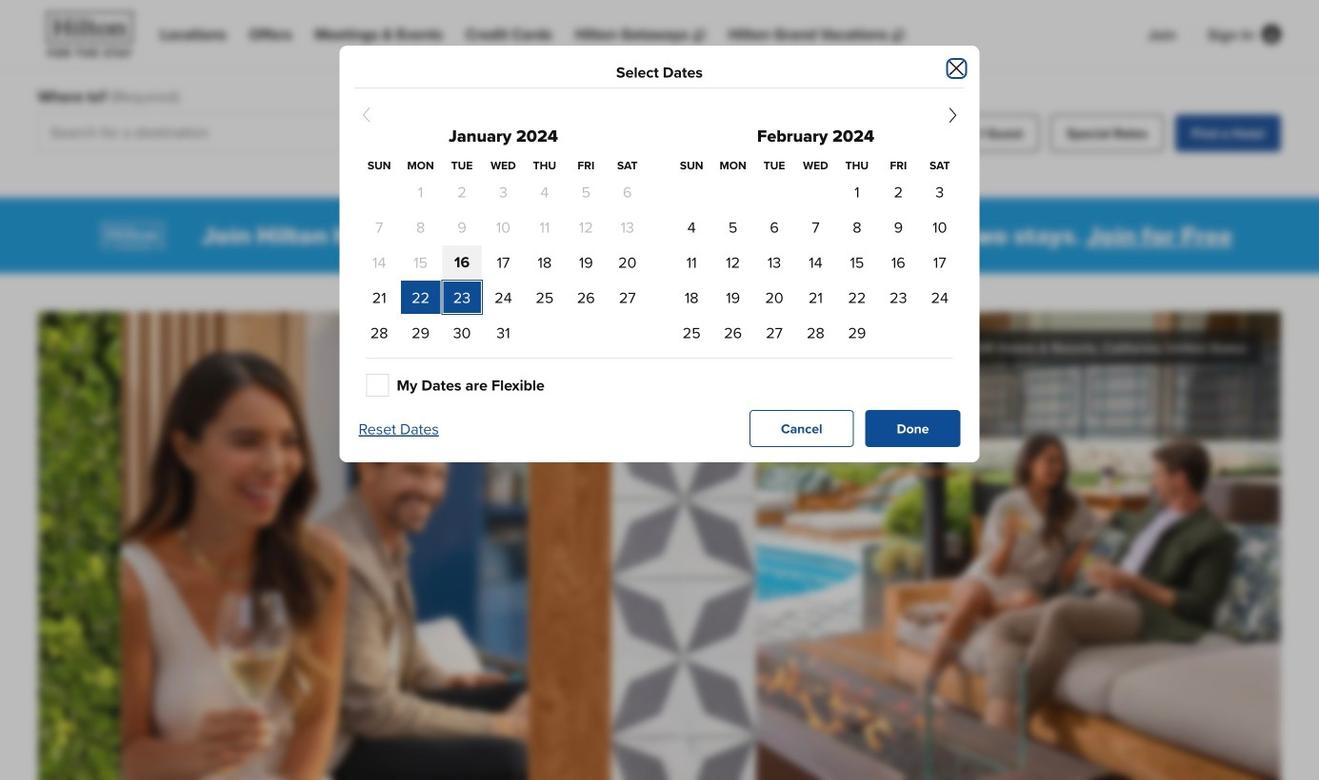 Task type: vqa. For each thing, say whether or not it's contained in the screenshot.
email field
no



Task type: locate. For each thing, give the bounding box(es) containing it.
0 horizontal spatial grid
[[359, 157, 648, 350]]

hilton for the stay image
[[38, 8, 145, 61]]

1 horizontal spatial grid
[[671, 157, 961, 350]]

2 grid from the left
[[671, 157, 961, 350]]

None checkbox
[[366, 374, 389, 397]]

join hilton honors and get up to 3,000 bonus points on your next two stays. element
[[201, 220, 1232, 251]]

1 grid from the left
[[359, 157, 648, 350]]

grid
[[359, 157, 648, 350], [671, 157, 961, 350]]



Task type: describe. For each thing, give the bounding box(es) containing it.
select dates dialog
[[340, 46, 980, 463]]

hilton honors logo image
[[87, 205, 178, 266]]

select dates element
[[370, 65, 949, 80]]

none checkbox inside select dates dialog
[[366, 374, 389, 397]]

couple enjoy drinks outby pool image
[[38, 312, 1281, 781]]



